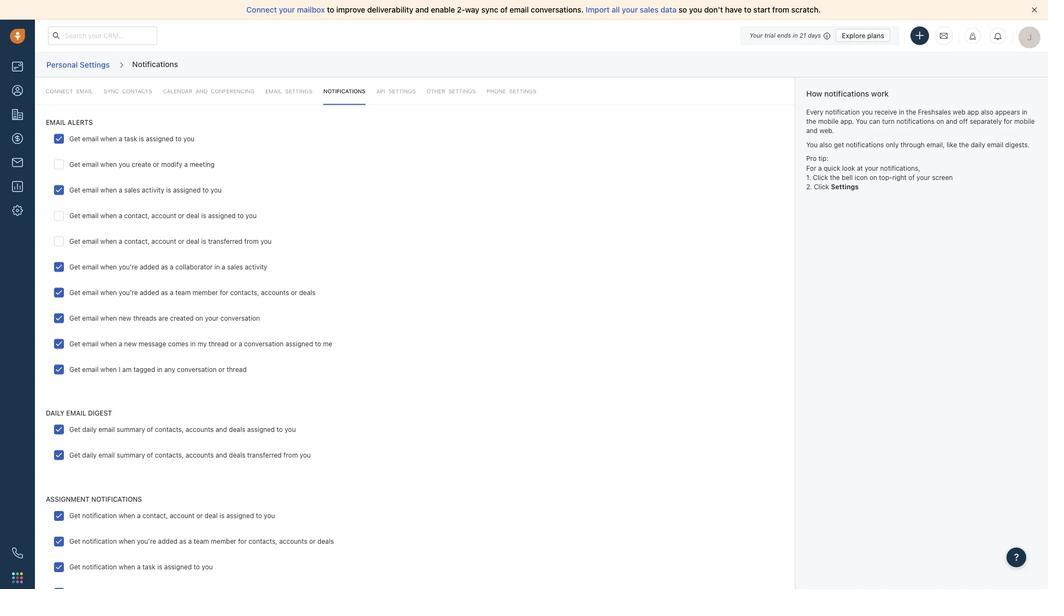Task type: locate. For each thing, give the bounding box(es) containing it.
member inside tab panel
[[193, 289, 218, 297]]

settings inside 'link'
[[80, 60, 110, 69]]

connect down personal
[[46, 88, 73, 94]]

added right you're
[[140, 263, 159, 271]]

email for email alerts
[[46, 118, 66, 126]]

0 vertical spatial conversation
[[221, 315, 260, 322]]

0 vertical spatial you
[[856, 118, 868, 125]]

1 vertical spatial activity
[[245, 263, 267, 271]]

notifications
[[825, 89, 870, 98], [897, 118, 935, 125], [846, 141, 884, 149], [91, 496, 142, 504]]

get for get email when a contact, account or deal is assigned to you
[[69, 212, 80, 220]]

your left screen
[[917, 174, 931, 181]]

notification for get notification when a task is assigned to you
[[82, 564, 117, 572]]

1 horizontal spatial connect
[[247, 5, 277, 14]]

0 horizontal spatial mobile
[[819, 118, 839, 125]]

as down get email when a contact, account or deal is transferred from you
[[161, 263, 168, 271]]

phone image
[[12, 548, 23, 559]]

1 settings from the left
[[449, 88, 476, 94]]

0 vertical spatial deal
[[186, 212, 199, 220]]

email for get email when you create or modify a meeting
[[82, 161, 99, 168]]

1 horizontal spatial from
[[284, 452, 298, 459]]

1 vertical spatial also
[[820, 141, 833, 149]]

2 vertical spatial sales
[[227, 263, 243, 271]]

account down 'get email when a contact, account or deal is assigned to you'
[[151, 238, 176, 245]]

0 horizontal spatial also
[[820, 141, 833, 149]]

daily for get daily email summary of contacts, accounts and deals assigned to you
[[82, 426, 97, 434]]

phone settings link
[[487, 78, 537, 105]]

0 vertical spatial notifications
[[132, 59, 178, 68]]

added up threads
[[140, 289, 159, 297]]

you up pro
[[807, 141, 818, 149]]

modify
[[161, 161, 182, 168]]

4 get from the top
[[69, 212, 80, 220]]

email for get email when you're added as a collaborator in a sales activity
[[82, 263, 99, 271]]

and left enable
[[416, 5, 429, 14]]

your up my
[[205, 315, 219, 322]]

contact, for get email when a contact, account or deal is transferred from you
[[124, 238, 150, 245]]

get for get email when i am tagged in any conversation or thread
[[69, 366, 80, 374]]

as down get notification when a contact, account or deal is assigned to you
[[179, 538, 186, 546]]

2 vertical spatial daily
[[82, 452, 97, 459]]

start
[[754, 5, 771, 14]]

you're up get notification when a task is assigned to you
[[137, 538, 156, 546]]

get email when you create or modify a meeting
[[69, 161, 215, 168]]

api settings link
[[377, 78, 416, 105]]

1 vertical spatial conversation
[[244, 340, 284, 348]]

2 vertical spatial deal
[[205, 513, 218, 520]]

thread down get email when a new message comes in my thread or a conversation assigned to me
[[227, 366, 247, 374]]

1 horizontal spatial also
[[981, 108, 994, 116]]

phone settings
[[487, 88, 537, 94]]

0 horizontal spatial connect
[[46, 88, 73, 94]]

email for get email when new threads are created on your conversation
[[82, 315, 99, 322]]

9 get from the top
[[69, 340, 80, 348]]

click right 2.
[[814, 183, 830, 191]]

deal for get notification when a contact, account or deal is assigned to you
[[205, 513, 218, 520]]

0 vertical spatial transferred
[[208, 238, 243, 245]]

email right conferencing
[[266, 88, 282, 94]]

0 vertical spatial email
[[266, 88, 282, 94]]

2 get from the top
[[69, 161, 80, 168]]

1 vertical spatial contact,
[[124, 238, 150, 245]]

task
[[124, 135, 137, 143], [143, 564, 156, 572]]

1 vertical spatial notifications
[[324, 88, 366, 94]]

deal for get email when a contact, account or deal is transferred from you
[[186, 238, 199, 245]]

0 vertical spatial also
[[981, 108, 994, 116]]

1 vertical spatial you
[[807, 141, 818, 149]]

when for get email when a sales activity is assigned to you
[[100, 186, 117, 194]]

0 vertical spatial task
[[124, 135, 137, 143]]

deal up get email when a contact, account or deal is transferred from you
[[186, 212, 199, 220]]

1 horizontal spatial on
[[870, 174, 878, 181]]

your inside tab panel
[[205, 315, 219, 322]]

web.
[[820, 127, 835, 135]]

0 vertical spatial you're
[[119, 289, 138, 297]]

1 vertical spatial thread
[[227, 366, 247, 374]]

0 vertical spatial added
[[140, 263, 159, 271]]

added for get email when you're added as a collaborator in a sales activity
[[140, 263, 159, 271]]

13 get from the top
[[69, 513, 80, 520]]

11 get from the top
[[69, 426, 80, 434]]

account up get email when a contact, account or deal is transferred from you
[[151, 212, 176, 220]]

email for get email when i am tagged in any conversation or thread
[[82, 366, 99, 374]]

transferred
[[208, 238, 243, 245], [247, 452, 282, 459]]

0 vertical spatial on
[[937, 118, 945, 125]]

0 horizontal spatial transferred
[[208, 238, 243, 245]]

on right icon
[[870, 174, 878, 181]]

sales left data
[[640, 5, 659, 14]]

1 horizontal spatial mobile
[[1015, 118, 1035, 125]]

bell
[[842, 174, 853, 181]]

new left message
[[124, 340, 137, 348]]

1 vertical spatial transferred
[[247, 452, 282, 459]]

settings for other settings
[[449, 88, 476, 94]]

summary
[[117, 426, 145, 434], [117, 452, 145, 459]]

notifications up contacts on the top left of page
[[132, 59, 178, 68]]

the left freshsales
[[907, 108, 917, 116]]

get notification when a contact, account or deal is assigned to you
[[69, 513, 275, 520]]

0 horizontal spatial you
[[807, 141, 818, 149]]

notifications up app.
[[825, 89, 870, 98]]

assigned
[[146, 135, 174, 143], [173, 186, 201, 194], [208, 212, 236, 220], [286, 340, 313, 348], [247, 426, 275, 434], [226, 513, 254, 520], [164, 564, 192, 572]]

in right appears
[[1023, 108, 1028, 116]]

is up collaborator
[[201, 238, 206, 245]]

1 vertical spatial for
[[220, 289, 229, 297]]

settings right other
[[449, 88, 476, 94]]

1 vertical spatial deal
[[186, 238, 199, 245]]

every
[[807, 108, 824, 116]]

1 vertical spatial click
[[814, 183, 830, 191]]

1 vertical spatial as
[[161, 289, 168, 297]]

deal up get notification when you're added as a team member for contacts, accounts or deals
[[205, 513, 218, 520]]

team up created
[[175, 289, 191, 297]]

0 vertical spatial for
[[1004, 118, 1013, 125]]

account up get notification when you're added as a team member for contacts, accounts or deals
[[170, 513, 195, 520]]

enable
[[431, 5, 455, 14]]

from
[[773, 5, 790, 14], [244, 238, 259, 245], [284, 452, 298, 459]]

1 horizontal spatial you
[[856, 118, 868, 125]]

any
[[164, 366, 175, 374]]

6 get from the top
[[69, 263, 80, 271]]

for inside tab panel
[[220, 289, 229, 297]]

team for email
[[175, 289, 191, 297]]

2-
[[457, 5, 465, 14]]

tab panel
[[35, 78, 795, 483]]

digest
[[88, 410, 112, 417]]

when for get notification when a task is assigned to you
[[119, 564, 135, 572]]

1 horizontal spatial email
[[266, 88, 282, 94]]

a inside pro tip: for a quick look at your notifications, 1. click the bell icon on top-right of your screen 2. click settings
[[819, 164, 822, 172]]

1 horizontal spatial task
[[143, 564, 156, 572]]

contact, for get notification when a contact, account or deal is assigned to you
[[143, 513, 168, 520]]

2 settings from the left
[[510, 88, 537, 94]]

is up get notification when you're added as a team member for contacts, accounts or deals
[[220, 513, 225, 520]]

1 horizontal spatial notifications
[[324, 88, 366, 94]]

deals
[[299, 289, 316, 297], [229, 426, 246, 434], [229, 452, 246, 459], [318, 538, 334, 546]]

of up the get daily email summary of contacts, accounts and deals transferred from you
[[147, 426, 153, 434]]

1 vertical spatial from
[[244, 238, 259, 245]]

as for get email when you're added as a team member for contacts, accounts or deals
[[161, 289, 168, 297]]

1 horizontal spatial for
[[238, 538, 247, 546]]

connect left mailbox
[[247, 5, 277, 14]]

you inside every notification you receive in the freshsales web app also appears in the mobile app. you can turn notifications on and off separately for mobile and web.
[[862, 108, 873, 116]]

you
[[856, 118, 868, 125], [807, 141, 818, 149]]

0 vertical spatial as
[[161, 263, 168, 271]]

1 get from the top
[[69, 135, 80, 143]]

your
[[279, 5, 295, 14], [622, 5, 638, 14], [865, 164, 879, 172], [917, 174, 931, 181], [205, 315, 219, 322]]

mobile up web.
[[819, 118, 839, 125]]

0 vertical spatial activity
[[142, 186, 164, 194]]

calendar and conferencing link
[[163, 78, 255, 105]]

of right sync
[[501, 5, 508, 14]]

when
[[100, 135, 117, 143], [100, 161, 117, 168], [100, 186, 117, 194], [100, 212, 117, 220], [100, 238, 117, 245], [100, 263, 117, 271], [100, 289, 117, 297], [100, 315, 117, 322], [100, 340, 117, 348], [100, 366, 117, 374], [119, 513, 135, 520], [119, 538, 135, 546], [119, 564, 135, 572]]

deal up collaborator
[[186, 238, 199, 245]]

get for get daily email summary of contacts, accounts and deals transferred from you
[[69, 452, 80, 459]]

mobile down appears
[[1015, 118, 1035, 125]]

of inside pro tip: for a quick look at your notifications, 1. click the bell icon on top-right of your screen 2. click settings
[[909, 174, 915, 181]]

screen
[[933, 174, 953, 181]]

0 horizontal spatial email
[[46, 118, 66, 126]]

sales down create
[[124, 186, 140, 194]]

api settings
[[377, 88, 416, 94]]

import all your sales data link
[[586, 5, 679, 14]]

on inside pro tip: for a quick look at your notifications, 1. click the bell icon on top-right of your screen 2. click settings
[[870, 174, 878, 181]]

email inside tab list
[[266, 88, 282, 94]]

team for notification
[[194, 538, 209, 546]]

click
[[813, 174, 829, 181], [814, 183, 830, 191]]

settings right phone
[[510, 88, 537, 94]]

sales
[[640, 5, 659, 14], [124, 186, 140, 194], [227, 263, 243, 271]]

settings inside pro tip: for a quick look at your notifications, 1. click the bell icon on top-right of your screen 2. click settings
[[831, 183, 859, 191]]

email left alerts at left top
[[46, 118, 66, 126]]

0 vertical spatial thread
[[209, 340, 229, 348]]

0 vertical spatial team
[[175, 289, 191, 297]]

trial
[[765, 32, 776, 39]]

close image
[[1032, 7, 1038, 13]]

account
[[151, 212, 176, 220], [151, 238, 176, 245], [170, 513, 195, 520]]

in left 21
[[793, 32, 798, 39]]

message
[[139, 340, 166, 348]]

new
[[119, 315, 131, 322], [124, 340, 137, 348]]

explore plans link
[[836, 29, 891, 42]]

you're down you're
[[119, 289, 138, 297]]

tab list
[[35, 78, 795, 105]]

1 vertical spatial sales
[[124, 186, 140, 194]]

1 vertical spatial member
[[211, 538, 236, 546]]

assignment
[[46, 496, 90, 504]]

and right calendar
[[196, 88, 208, 94]]

1 vertical spatial on
[[870, 174, 878, 181]]

3 get from the top
[[69, 186, 80, 194]]

email for get email when you're added as a team member for contacts, accounts or deals
[[82, 289, 99, 297]]

get for get notification when a task is assigned to you
[[69, 564, 80, 572]]

settings right "api"
[[389, 88, 416, 94]]

1 vertical spatial connect
[[46, 88, 73, 94]]

2 vertical spatial on
[[196, 315, 203, 322]]

and inside tab list
[[196, 88, 208, 94]]

team down get notification when a contact, account or deal is assigned to you
[[194, 538, 209, 546]]

when for get email when a new message comes in my thread or a conversation assigned to me
[[100, 340, 117, 348]]

you left can
[[856, 118, 868, 125]]

when for get email when i am tagged in any conversation or thread
[[100, 366, 117, 374]]

1 horizontal spatial activity
[[245, 263, 267, 271]]

separately
[[970, 118, 1002, 125]]

notification inside every notification you receive in the freshsales web app also appears in the mobile app. you can turn notifications on and off separately for mobile and web.
[[826, 108, 860, 116]]

and up the get daily email summary of contacts, accounts and deals transferred from you
[[216, 426, 227, 434]]

new left threads
[[119, 315, 131, 322]]

2 horizontal spatial sales
[[640, 5, 659, 14]]

account for get notification when a contact, account or deal is assigned to you
[[170, 513, 195, 520]]

in left my
[[190, 340, 196, 348]]

settings for api settings
[[389, 88, 416, 94]]

1 vertical spatial team
[[194, 538, 209, 546]]

icon
[[855, 174, 868, 181]]

0 vertical spatial sales
[[640, 5, 659, 14]]

2 vertical spatial added
[[158, 538, 178, 546]]

you're for email
[[119, 289, 138, 297]]

top-
[[880, 174, 893, 181]]

for inside every notification you receive in the freshsales web app also appears in the mobile app. you can turn notifications on and off separately for mobile and web.
[[1004, 118, 1013, 125]]

7 get from the top
[[69, 289, 80, 297]]

2 vertical spatial for
[[238, 538, 247, 546]]

2 horizontal spatial from
[[773, 5, 790, 14]]

settings down bell
[[831, 183, 859, 191]]

as
[[161, 263, 168, 271], [161, 289, 168, 297], [179, 538, 186, 546]]

0 vertical spatial account
[[151, 212, 176, 220]]

12 get from the top
[[69, 452, 80, 459]]

notifications down freshsales
[[897, 118, 935, 125]]

member
[[193, 289, 218, 297], [211, 538, 236, 546]]

member for email
[[193, 289, 218, 297]]

when for get email when a task is assigned to you
[[100, 135, 117, 143]]

0 horizontal spatial from
[[244, 238, 259, 245]]

1 vertical spatial added
[[140, 289, 159, 297]]

you're for notification
[[137, 538, 156, 546]]

so
[[679, 5, 687, 14]]

connect inside tab list
[[46, 88, 73, 94]]

0 horizontal spatial settings
[[449, 88, 476, 94]]

0 vertical spatial member
[[193, 289, 218, 297]]

email for get email when a task is assigned to you
[[82, 135, 99, 143]]

and left off on the right top
[[947, 118, 958, 125]]

14 get from the top
[[69, 538, 80, 546]]

1 vertical spatial daily
[[82, 426, 97, 434]]

contact, up you're
[[124, 238, 150, 245]]

when for get email when new threads are created on your conversation
[[100, 315, 117, 322]]

settings for phone settings
[[510, 88, 537, 94]]

email for connect email
[[76, 88, 93, 94]]

import
[[586, 5, 610, 14]]

10 get from the top
[[69, 366, 80, 374]]

0 vertical spatial connect
[[247, 5, 277, 14]]

quick
[[824, 164, 841, 172]]

2 vertical spatial account
[[170, 513, 195, 520]]

2 vertical spatial from
[[284, 452, 298, 459]]

click right 1.
[[813, 174, 829, 181]]

how notifications work
[[807, 89, 889, 98]]

of
[[501, 5, 508, 14], [909, 174, 915, 181], [147, 426, 153, 434], [147, 452, 153, 459]]

notifications right 'assignment'
[[91, 496, 142, 504]]

also left get
[[820, 141, 833, 149]]

thread right my
[[209, 340, 229, 348]]

and
[[416, 5, 429, 14], [196, 88, 208, 94], [947, 118, 958, 125], [807, 127, 818, 135], [216, 426, 227, 434], [216, 452, 227, 459]]

0 horizontal spatial on
[[196, 315, 203, 322]]

1 horizontal spatial team
[[194, 538, 209, 546]]

of right "right"
[[909, 174, 915, 181]]

a
[[119, 135, 122, 143], [184, 161, 188, 168], [819, 164, 822, 172], [119, 186, 122, 194], [119, 212, 122, 220], [119, 238, 122, 245], [170, 263, 174, 271], [222, 263, 225, 271], [170, 289, 174, 297], [119, 340, 122, 348], [239, 340, 242, 348], [137, 513, 141, 520], [188, 538, 192, 546], [137, 564, 141, 572]]

settings down search your crm... 'text field'
[[80, 60, 110, 69]]

member for notification
[[211, 538, 236, 546]]

account for get email when a contact, account or deal is assigned to you
[[151, 212, 176, 220]]

get notification when you're added as a team member for contacts, accounts or deals
[[69, 538, 334, 546]]

2 horizontal spatial on
[[937, 118, 945, 125]]

notification for get notification when you're added as a team member for contacts, accounts or deals
[[82, 538, 117, 546]]

sync
[[482, 5, 499, 14]]

conferencing
[[211, 88, 255, 94]]

1 summary from the top
[[117, 426, 145, 434]]

contact, up get notification when you're added as a team member for contacts, accounts or deals
[[143, 513, 168, 520]]

can
[[870, 118, 881, 125]]

on right created
[[196, 315, 203, 322]]

on down freshsales
[[937, 118, 945, 125]]

get daily email summary of contacts, accounts and deals assigned to you
[[69, 426, 296, 434]]

settings
[[449, 88, 476, 94], [510, 88, 537, 94]]

calendar and conferencing
[[163, 88, 255, 94]]

1 vertical spatial task
[[143, 564, 156, 572]]

is
[[139, 135, 144, 143], [166, 186, 171, 194], [201, 212, 206, 220], [201, 238, 206, 245], [220, 513, 225, 520], [157, 564, 162, 572]]

2 vertical spatial contact,
[[143, 513, 168, 520]]

summary for get daily email summary of contacts, accounts and deals assigned to you
[[117, 426, 145, 434]]

team
[[175, 289, 191, 297], [194, 538, 209, 546]]

contact, down get email when a sales activity is assigned to you
[[124, 212, 150, 220]]

get email when a new message comes in my thread or a conversation assigned to me
[[69, 340, 333, 348]]

the down quick
[[830, 174, 840, 181]]

sales right collaborator
[[227, 263, 243, 271]]

0 horizontal spatial team
[[175, 289, 191, 297]]

you
[[689, 5, 703, 14], [862, 108, 873, 116], [183, 135, 195, 143], [119, 161, 130, 168], [211, 186, 222, 194], [246, 212, 257, 220], [261, 238, 272, 245], [285, 426, 296, 434], [300, 452, 311, 459], [264, 513, 275, 520], [202, 564, 213, 572]]

team inside tab panel
[[175, 289, 191, 297]]

1 horizontal spatial settings
[[510, 88, 537, 94]]

also up separately
[[981, 108, 994, 116]]

1 vertical spatial account
[[151, 238, 176, 245]]

notification
[[826, 108, 860, 116], [82, 513, 117, 520], [82, 538, 117, 546], [82, 564, 117, 572]]

8 get from the top
[[69, 315, 80, 322]]

email
[[510, 5, 529, 14], [76, 88, 93, 94], [82, 135, 99, 143], [988, 141, 1004, 149], [82, 161, 99, 168], [82, 186, 99, 194], [82, 212, 99, 220], [82, 238, 99, 245], [82, 263, 99, 271], [82, 289, 99, 297], [82, 315, 99, 322], [82, 340, 99, 348], [82, 366, 99, 374], [66, 410, 86, 417], [99, 426, 115, 434], [99, 452, 115, 459]]

0 horizontal spatial task
[[124, 135, 137, 143]]

you also get notifications only through email, like the daily email digests.
[[807, 141, 1030, 149]]

email for get email when a contact, account or deal is assigned to you
[[82, 212, 99, 220]]

when for get email when a contact, account or deal is transferred from you
[[100, 238, 117, 245]]

all
[[612, 5, 620, 14]]

when for get email when a contact, account or deal is assigned to you
[[100, 212, 117, 220]]

2 horizontal spatial for
[[1004, 118, 1013, 125]]

also inside every notification you receive in the freshsales web app also appears in the mobile app. you can turn notifications on and off separately for mobile and web.
[[981, 108, 994, 116]]

mobile
[[819, 118, 839, 125], [1015, 118, 1035, 125]]

connect email
[[46, 88, 93, 94]]

contacts
[[122, 88, 152, 94]]

0 horizontal spatial for
[[220, 289, 229, 297]]

deal
[[186, 212, 199, 220], [186, 238, 199, 245], [205, 513, 218, 520]]

notifications inside tab list
[[324, 88, 366, 94]]

1 horizontal spatial sales
[[227, 263, 243, 271]]

email inside tab list
[[76, 88, 93, 94]]

1 horizontal spatial transferred
[[247, 452, 282, 459]]

2 summary from the top
[[117, 452, 145, 459]]

for
[[1004, 118, 1013, 125], [220, 289, 229, 297], [238, 538, 247, 546]]

1 vertical spatial summary
[[117, 452, 145, 459]]

settings left notifications link
[[285, 88, 313, 94]]

notifications left "api"
[[324, 88, 366, 94]]

2 vertical spatial as
[[179, 538, 186, 546]]

you're
[[119, 263, 138, 271]]

added down get notification when a contact, account or deal is assigned to you
[[158, 538, 178, 546]]

0 vertical spatial summary
[[117, 426, 145, 434]]

1 vertical spatial email
[[46, 118, 66, 126]]

as up get email when new threads are created on your conversation
[[161, 289, 168, 297]]

and left web.
[[807, 127, 818, 135]]

0 vertical spatial daily
[[971, 141, 986, 149]]

off
[[960, 118, 968, 125]]

api
[[377, 88, 385, 94]]

5 get from the top
[[69, 238, 80, 245]]

0 vertical spatial contact,
[[124, 212, 150, 220]]

get email when a contact, account or deal is assigned to you
[[69, 212, 257, 220]]

1 vertical spatial you're
[[137, 538, 156, 546]]

on inside every notification you receive in the freshsales web app also appears in the mobile app. you can turn notifications on and off separately for mobile and web.
[[937, 118, 945, 125]]

15 get from the top
[[69, 564, 80, 572]]

notifications up at
[[846, 141, 884, 149]]

like
[[947, 141, 958, 149]]



Task type: vqa. For each thing, say whether or not it's contained in the screenshot.
52 "Button"
no



Task type: describe. For each thing, give the bounding box(es) containing it.
is down modify at left
[[166, 186, 171, 194]]

alerts
[[68, 118, 93, 126]]

for
[[807, 164, 817, 172]]

email for daily email digest
[[66, 410, 86, 417]]

you inside every notification you receive in the freshsales web app also appears in the mobile app. you can turn notifications on and off separately for mobile and web.
[[856, 118, 868, 125]]

and down get daily email summary of contacts, accounts and deals assigned to you
[[216, 452, 227, 459]]

connect for connect your mailbox to improve deliverability and enable 2-way sync of email conversations. import all your sales data so you don't have to start from scratch.
[[247, 5, 277, 14]]

0 horizontal spatial sales
[[124, 186, 140, 194]]

settings for personal settings
[[80, 60, 110, 69]]

get for get email when a task is assigned to you
[[69, 135, 80, 143]]

when for get notification when a contact, account or deal is assigned to you
[[119, 513, 135, 520]]

assignment notifications
[[46, 496, 142, 504]]

settings for email settings
[[285, 88, 313, 94]]

when for get email when you're added as a team member for contacts, accounts or deals
[[100, 289, 117, 297]]

when for get email when you create or modify a meeting
[[100, 161, 117, 168]]

notifications,
[[881, 164, 921, 172]]

transferred for is
[[208, 238, 243, 245]]

freshworks switcher image
[[12, 573, 23, 584]]

other settings link
[[427, 78, 476, 105]]

0 horizontal spatial activity
[[142, 186, 164, 194]]

daily email digest
[[46, 410, 112, 417]]

deal for get email when a contact, account or deal is assigned to you
[[186, 212, 199, 220]]

pro tip: for a quick look at your notifications, 1. click the bell icon on top-right of your screen 2. click settings
[[807, 155, 953, 191]]

added for get email when you're added as a team member for contacts, accounts or deals
[[140, 289, 159, 297]]

digests.
[[1006, 141, 1030, 149]]

added for get notification when you're added as a team member for contacts, accounts or deals
[[158, 538, 178, 546]]

get email when you're added as a collaborator in a sales activity
[[69, 263, 267, 271]]

notification for every notification you receive in the freshsales web app also appears in the mobile app. you can turn notifications on and off separately for mobile and web.
[[826, 108, 860, 116]]

summary for get daily email summary of contacts, accounts and deals transferred from you
[[117, 452, 145, 459]]

personal
[[46, 60, 78, 69]]

2.
[[807, 183, 813, 191]]

pro
[[807, 155, 817, 163]]

improve
[[336, 5, 365, 14]]

the right like
[[960, 141, 969, 149]]

email,
[[927, 141, 945, 149]]

email for get email when a sales activity is assigned to you
[[82, 186, 99, 194]]

don't
[[705, 5, 723, 14]]

app
[[968, 108, 980, 116]]

your right all
[[622, 5, 638, 14]]

your left mailbox
[[279, 5, 295, 14]]

mailbox
[[297, 5, 325, 14]]

threads
[[133, 315, 157, 322]]

get email when you're added as a team member for contacts, accounts or deals
[[69, 289, 316, 297]]

tab panel containing email alerts
[[35, 78, 795, 483]]

daily
[[46, 410, 65, 417]]

is up get email when a contact, account or deal is transferred from you
[[201, 212, 206, 220]]

are
[[159, 315, 168, 322]]

other settings
[[427, 88, 476, 94]]

account for get email when a contact, account or deal is transferred from you
[[151, 238, 176, 245]]

get for get email when you're added as a collaborator in a sales activity
[[69, 263, 80, 271]]

sync contacts
[[104, 88, 152, 94]]

email settings link
[[266, 78, 313, 105]]

tab list containing connect email
[[35, 78, 795, 105]]

created
[[170, 315, 194, 322]]

from for get daily email summary of contacts, accounts and deals transferred from you
[[284, 452, 298, 459]]

the down the every
[[807, 118, 817, 125]]

email alerts
[[46, 118, 93, 126]]

me
[[323, 340, 333, 348]]

meeting
[[190, 161, 215, 168]]

at
[[857, 164, 863, 172]]

Search your CRM... text field
[[48, 26, 157, 45]]

from for get email when a contact, account or deal is transferred from you
[[244, 238, 259, 245]]

turn
[[883, 118, 895, 125]]

days
[[808, 32, 822, 39]]

explore
[[842, 32, 866, 39]]

collaborator
[[175, 263, 213, 271]]

is up create
[[139, 135, 144, 143]]

2 vertical spatial conversation
[[177, 366, 217, 374]]

notifications inside every notification you receive in the freshsales web app also appears in the mobile app. you can turn notifications on and off separately for mobile and web.
[[897, 118, 935, 125]]

the inside pro tip: for a quick look at your notifications, 1. click the bell icon on top-right of your screen 2. click settings
[[830, 174, 840, 181]]

0 horizontal spatial notifications
[[132, 59, 178, 68]]

scratch.
[[792, 5, 821, 14]]

transferred for deals
[[247, 452, 282, 459]]

2 mobile from the left
[[1015, 118, 1035, 125]]

of down get daily email summary of contacts, accounts and deals assigned to you
[[147, 452, 153, 459]]

on inside tab panel
[[196, 315, 203, 322]]

get email when a task is assigned to you
[[69, 135, 195, 143]]

personal settings
[[46, 60, 110, 69]]

get for get email when you're added as a team member for contacts, accounts or deals
[[69, 289, 80, 297]]

when for get notification when you're added as a team member for contacts, accounts or deals
[[119, 538, 135, 546]]

email for get email when a new message comes in my thread or a conversation assigned to me
[[82, 340, 99, 348]]

only
[[886, 141, 899, 149]]

conversations.
[[531, 5, 584, 14]]

web
[[953, 108, 966, 116]]

daily for get daily email summary of contacts, accounts and deals transferred from you
[[82, 452, 97, 459]]

other
[[427, 88, 446, 94]]

notifications link
[[324, 78, 366, 105]]

for for get email when you're added as a team member for contacts, accounts or deals
[[220, 289, 229, 297]]

get notification when a task is assigned to you
[[69, 564, 213, 572]]

calendar
[[163, 88, 193, 94]]

task for email
[[124, 135, 137, 143]]

have
[[725, 5, 743, 14]]

1 mobile from the left
[[819, 118, 839, 125]]

plans
[[868, 32, 885, 39]]

freshsales
[[918, 108, 952, 116]]

sync
[[104, 88, 119, 94]]

way
[[465, 5, 480, 14]]

get for get notification when you're added as a team member for contacts, accounts or deals
[[69, 538, 80, 546]]

0 vertical spatial click
[[813, 174, 829, 181]]

get for get daily email summary of contacts, accounts and deals assigned to you
[[69, 426, 80, 434]]

contact, for get email when a contact, account or deal is assigned to you
[[124, 212, 150, 220]]

when for get email when you're added as a collaborator in a sales activity
[[100, 263, 117, 271]]

as for get notification when you're added as a team member for contacts, accounts or deals
[[179, 538, 186, 546]]

get for get email when a new message comes in my thread or a conversation assigned to me
[[69, 340, 80, 348]]

sync contacts link
[[104, 78, 152, 105]]

your trial ends in 21 days
[[750, 32, 822, 39]]

get
[[834, 141, 845, 149]]

for for get notification when you're added as a team member for contacts, accounts or deals
[[238, 538, 247, 546]]

get for get email when a contact, account or deal is transferred from you
[[69, 238, 80, 245]]

email for email settings
[[266, 88, 282, 94]]

email for get email when a contact, account or deal is transferred from you
[[82, 238, 99, 245]]

task for notification
[[143, 564, 156, 572]]

get email when new threads are created on your conversation
[[69, 315, 260, 322]]

in right receive
[[899, 108, 905, 116]]

phone element
[[7, 543, 28, 565]]

is down get notification when you're added as a team member for contacts, accounts or deals
[[157, 564, 162, 572]]

what's new image
[[969, 32, 977, 40]]

notification for get notification when a contact, account or deal is assigned to you
[[82, 513, 117, 520]]

your
[[750, 32, 763, 39]]

in left the any
[[157, 366, 163, 374]]

appears
[[996, 108, 1021, 116]]

i
[[119, 366, 121, 374]]

get for get notification when a contact, account or deal is assigned to you
[[69, 513, 80, 520]]

ends
[[778, 32, 792, 39]]

every notification you receive in the freshsales web app also appears in the mobile app. you can turn notifications on and off separately for mobile and web.
[[807, 108, 1035, 135]]

personal settings link
[[46, 56, 110, 73]]

app.
[[841, 118, 855, 125]]

receive
[[875, 108, 898, 116]]

comes
[[168, 340, 189, 348]]

deliverability
[[367, 5, 414, 14]]

0 vertical spatial new
[[119, 315, 131, 322]]

1 vertical spatial new
[[124, 340, 137, 348]]

0 vertical spatial from
[[773, 5, 790, 14]]

get for get email when new threads are created on your conversation
[[69, 315, 80, 322]]

connect for connect email
[[46, 88, 73, 94]]

get daily email summary of contacts, accounts and deals transferred from you
[[69, 452, 311, 459]]

get for get email when a sales activity is assigned to you
[[69, 186, 80, 194]]

email image
[[941, 31, 948, 40]]

in right collaborator
[[214, 263, 220, 271]]

your right at
[[865, 164, 879, 172]]

through
[[901, 141, 925, 149]]

create
[[132, 161, 151, 168]]

as for get email when you're added as a collaborator in a sales activity
[[161, 263, 168, 271]]

work
[[872, 89, 889, 98]]

tip:
[[819, 155, 829, 163]]

data
[[661, 5, 677, 14]]

explore plans
[[842, 32, 885, 39]]

am
[[122, 366, 132, 374]]

get for get email when you create or modify a meeting
[[69, 161, 80, 168]]

get email when a contact, account or deal is transferred from you
[[69, 238, 272, 245]]



